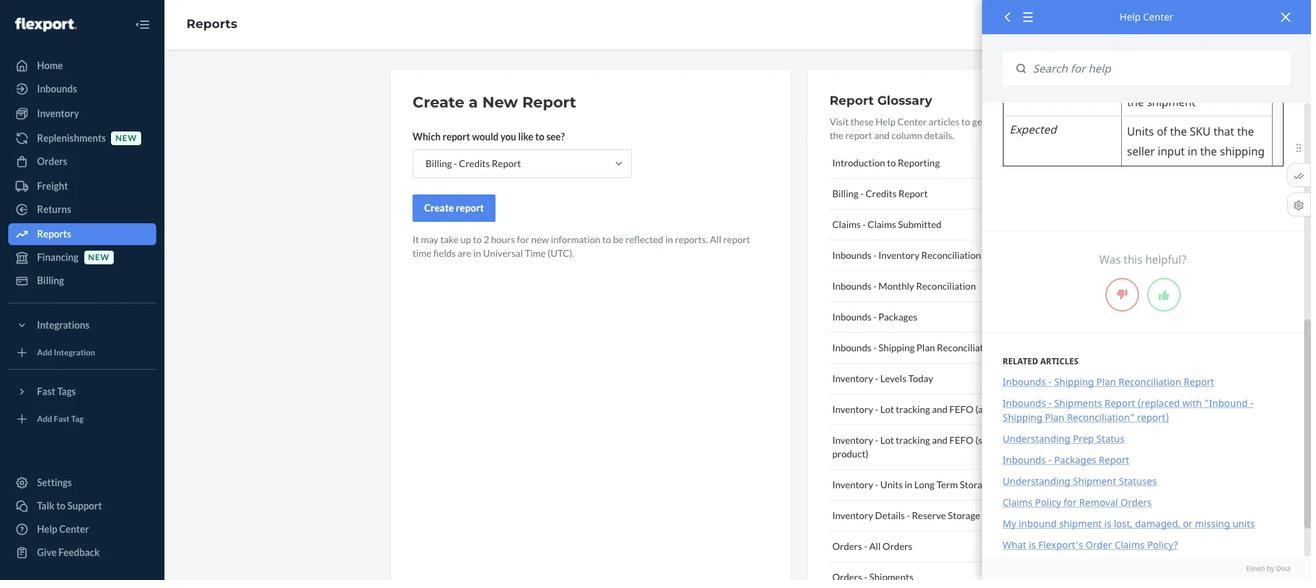 Task type: vqa. For each thing, say whether or not it's contained in the screenshot.
Learn more Button
no



Task type: describe. For each thing, give the bounding box(es) containing it.
inbounds link
[[8, 78, 156, 100]]

- down the inbounds - monthly reconciliation
[[874, 311, 877, 323]]

- down the related articles
[[1049, 376, 1052, 389]]

inventory for inventory - units in long term storage
[[833, 479, 874, 491]]

monthly
[[879, 280, 915, 292]]

long
[[915, 479, 935, 491]]

dixa
[[1277, 564, 1291, 574]]

this
[[1124, 253, 1143, 268]]

inbounds for inbounds - shipping plan reconciliation
[[833, 342, 872, 354]]

fast tags
[[37, 386, 76, 398]]

orders down statuses
[[1121, 497, 1152, 510]]

lot for inventory - lot tracking and fefo (all products)
[[881, 404, 894, 415]]

report up these at the right of page
[[830, 93, 874, 108]]

tracking for (all
[[896, 404, 930, 415]]

orders down the details on the right of page
[[883, 541, 913, 553]]

column
[[892, 130, 923, 141]]

tracking for (single
[[896, 435, 930, 446]]

add integration
[[37, 348, 95, 358]]

claims - claims submitted button
[[830, 210, 1053, 241]]

of
[[1044, 116, 1052, 128]]

orders down 'inventory details - reserve storage'
[[833, 541, 863, 553]]

what is flexport's order claims policy?
[[1003, 539, 1179, 552]]

report up see?
[[522, 93, 577, 112]]

report down status
[[1099, 454, 1130, 467]]

billing - credits report inside button
[[833, 188, 928, 200]]

inbounds - shipping plan reconciliation report
[[1003, 376, 1215, 389]]

reserve
[[912, 510, 946, 522]]

policy
[[1036, 497, 1062, 510]]

fefo for (all
[[950, 404, 974, 415]]

returns link
[[8, 199, 156, 221]]

visit these help center articles to get a description of the report and column details.
[[830, 116, 1052, 141]]

packages for inbounds - packages
[[879, 311, 918, 323]]

articles inside visit these help center articles to get a description of the report and column details.
[[929, 116, 960, 128]]

get
[[973, 116, 986, 128]]

report down you on the top of the page
[[492, 158, 521, 169]]

settings
[[37, 477, 72, 489]]

inventory for inventory details - reserve storage
[[833, 510, 874, 522]]

inbound
[[1019, 518, 1057, 531]]

claims up my
[[1003, 497, 1033, 510]]

report inside visit these help center articles to get a description of the report and column details.
[[846, 130, 873, 141]]

create report
[[424, 202, 484, 214]]

settings link
[[8, 472, 156, 494]]

support
[[67, 500, 102, 512]]

inbounds - inventory reconciliation
[[833, 250, 981, 261]]

- down inventory - levels today
[[875, 404, 879, 415]]

related
[[1003, 356, 1039, 368]]

financing
[[37, 252, 79, 263]]

give feedback
[[37, 547, 100, 559]]

orders - all orders button
[[830, 532, 1053, 563]]

create for create a new report
[[413, 93, 465, 112]]

inbounds - shipping plan reconciliation
[[833, 342, 997, 354]]

1 horizontal spatial help center
[[1120, 10, 1174, 23]]

product)
[[833, 448, 869, 460]]

tags
[[57, 386, 76, 398]]

Search search field
[[1026, 51, 1291, 86]]

plan for inbounds - shipping plan reconciliation
[[917, 342, 935, 354]]

shipping inside inbounds - shipments report (replaced with "inbound - shipping plan reconciliation" report)
[[1003, 412, 1043, 425]]

create for create report
[[424, 202, 454, 214]]

understanding for understanding shipment statuses
[[1003, 475, 1071, 488]]

talk to support button
[[8, 496, 156, 518]]

fefo for (single
[[950, 435, 974, 446]]

inbounds for inbounds - monthly reconciliation
[[833, 280, 872, 292]]

a inside visit these help center articles to get a description of the report and column details.
[[988, 116, 993, 128]]

what
[[1003, 539, 1027, 552]]

- left monthly
[[874, 280, 877, 292]]

inventory for inventory - lot tracking and fefo (single product)
[[833, 435, 874, 446]]

0 vertical spatial storage
[[960, 479, 993, 491]]

plan for inbounds - shipping plan reconciliation report
[[1097, 376, 1116, 389]]

returns
[[37, 204, 71, 215]]

report up with
[[1184, 376, 1215, 389]]

to left 2
[[473, 234, 482, 245]]

universal
[[483, 248, 523, 259]]

flexport's
[[1039, 539, 1084, 552]]

talk
[[37, 500, 54, 512]]

inbounds - packages
[[833, 311, 918, 323]]

inbounds for inbounds
[[37, 83, 77, 95]]

to right like
[[535, 131, 545, 143]]

close navigation image
[[134, 16, 151, 33]]

orders up freight
[[37, 156, 67, 167]]

inbounds - monthly reconciliation button
[[830, 272, 1053, 302]]

all inside button
[[870, 541, 881, 553]]

take
[[440, 234, 459, 245]]

home
[[37, 60, 63, 71]]

it may take up to 2 hours for new information to be reflected in reports. all report time fields are in universal time (utc).
[[413, 234, 750, 259]]

"inbound
[[1205, 397, 1248, 410]]

units
[[1233, 518, 1255, 531]]

time
[[525, 248, 546, 259]]

report)
[[1138, 412, 1169, 425]]

0 vertical spatial credits
[[459, 158, 490, 169]]

claims - claims submitted
[[833, 219, 942, 230]]

policy?
[[1148, 539, 1179, 552]]

inventory - units in long term storage button
[[830, 470, 1053, 501]]

submitted
[[898, 219, 942, 230]]

inventory - lot tracking and fefo (all products)
[[833, 404, 1031, 415]]

add for add integration
[[37, 348, 52, 358]]

reconciliation inside inbounds - shipping plan reconciliation button
[[937, 342, 997, 354]]

packages for inbounds - packages report
[[1055, 454, 1097, 467]]

create a new report
[[413, 93, 577, 112]]

inbounds - shipping plan reconciliation button
[[830, 333, 1053, 364]]

orders link
[[8, 151, 156, 173]]

for inside it may take up to 2 hours for new information to be reflected in reports. all report time fields are in universal time (utc).
[[517, 234, 530, 245]]

- right "inbound
[[1251, 397, 1254, 410]]

inbounds for inbounds - packages report
[[1003, 454, 1046, 467]]

report inside button
[[899, 188, 928, 200]]

report inside it may take up to 2 hours for new information to be reflected in reports. all report time fields are in universal time (utc).
[[723, 234, 750, 245]]

inventory - lot tracking and fefo (single product)
[[833, 435, 1003, 460]]

inventory for inventory - lot tracking and fefo (all products)
[[833, 404, 874, 415]]

introduction
[[833, 157, 886, 169]]

shipment
[[1073, 475, 1117, 488]]

elevio by dixa
[[1247, 564, 1291, 574]]

reconciliation up '(replaced'
[[1119, 376, 1182, 389]]

center inside visit these help center articles to get a description of the report and column details.
[[898, 116, 927, 128]]

inventory - lot tracking and fefo (single product) button
[[830, 426, 1053, 470]]

inventory link
[[8, 103, 156, 125]]

elevio
[[1247, 564, 1266, 574]]

inventory details - reserve storage
[[833, 510, 981, 522]]

like
[[518, 131, 534, 143]]

time
[[413, 248, 432, 259]]

are
[[458, 248, 472, 259]]

0 vertical spatial is
[[1105, 518, 1112, 531]]

0 vertical spatial reports
[[186, 17, 237, 32]]

the
[[830, 130, 844, 141]]

0 horizontal spatial reports
[[37, 228, 71, 240]]

inventory for inventory
[[37, 108, 79, 119]]

billing inside button
[[833, 188, 859, 200]]

inventory details - reserve storage button
[[830, 501, 1053, 532]]

feedback
[[59, 547, 100, 559]]

- down which report would you like to see?
[[454, 158, 457, 169]]

2
[[484, 234, 489, 245]]

removal
[[1080, 497, 1118, 510]]

new for replenishments
[[115, 133, 137, 144]]

- left 'shipments'
[[1049, 397, 1052, 410]]

helpful?
[[1146, 253, 1187, 268]]

shipping for inbounds - shipping plan reconciliation
[[879, 342, 915, 354]]

term
[[937, 479, 958, 491]]



Task type: locate. For each thing, give the bounding box(es) containing it.
report up reconciliation"
[[1105, 397, 1136, 410]]

1 vertical spatial and
[[932, 404, 948, 415]]

credits down introduction to reporting
[[866, 188, 897, 200]]

billing down financing
[[37, 275, 64, 287]]

in left reports.
[[665, 234, 673, 245]]

create inside "button"
[[424, 202, 454, 214]]

0 vertical spatial shipping
[[879, 342, 915, 354]]

reports link
[[186, 17, 237, 32], [8, 224, 156, 245]]

fefo inside inventory - lot tracking and fefo (single product)
[[950, 435, 974, 446]]

understanding for understanding prep status
[[1003, 433, 1071, 446]]

0 horizontal spatial all
[[710, 234, 722, 245]]

1 vertical spatial fast
[[54, 414, 70, 425]]

0 horizontal spatial in
[[473, 248, 481, 259]]

inventory inside inventory - lot tracking and fefo (single product)
[[833, 435, 874, 446]]

plan inside button
[[917, 342, 935, 354]]

0 vertical spatial help
[[1120, 10, 1141, 23]]

freight
[[37, 180, 68, 192]]

fast left tags on the left bottom of the page
[[37, 386, 55, 398]]

information
[[551, 234, 601, 245]]

2 vertical spatial billing
[[37, 275, 64, 287]]

2 vertical spatial shipping
[[1003, 412, 1043, 425]]

2 vertical spatial help
[[37, 524, 57, 535]]

center
[[1144, 10, 1174, 23], [898, 116, 927, 128], [59, 524, 89, 535]]

1 vertical spatial shipping
[[1055, 376, 1094, 389]]

new for financing
[[88, 253, 110, 263]]

up
[[461, 234, 471, 245]]

details
[[875, 510, 905, 522]]

for right policy
[[1064, 497, 1077, 510]]

description
[[995, 116, 1042, 128]]

claims down "my inbound shipment is lost, damaged, or missing units"
[[1115, 539, 1145, 552]]

report inside inbounds - shipments report (replaced with "inbound - shipping plan reconciliation" report)
[[1105, 397, 1136, 410]]

inbounds
[[37, 83, 77, 95], [833, 250, 872, 261], [833, 280, 872, 292], [833, 311, 872, 323], [833, 342, 872, 354], [1003, 376, 1046, 389], [1003, 397, 1046, 410], [1003, 454, 1046, 467]]

inbounds - monthly reconciliation
[[833, 280, 976, 292]]

credits
[[459, 158, 490, 169], [866, 188, 897, 200]]

inventory - levels today
[[833, 373, 934, 385]]

give
[[37, 547, 57, 559]]

0 horizontal spatial billing - credits report
[[426, 158, 521, 169]]

- down claims - claims submitted
[[874, 250, 877, 261]]

1 vertical spatial billing - credits report
[[833, 188, 928, 200]]

inbounds for inbounds - packages
[[833, 311, 872, 323]]

(all
[[976, 404, 988, 415]]

talk to support
[[37, 500, 102, 512]]

in
[[665, 234, 673, 245], [473, 248, 481, 259], [905, 479, 913, 491]]

- down introduction
[[861, 188, 864, 200]]

damaged,
[[1136, 518, 1181, 531]]

- down 'inventory details - reserve storage'
[[864, 541, 868, 553]]

1 lot from the top
[[881, 404, 894, 415]]

shipping for inbounds - shipping plan reconciliation report
[[1055, 376, 1094, 389]]

0 horizontal spatial new
[[88, 253, 110, 263]]

inbounds inside inbounds - shipments report (replaced with "inbound - shipping plan reconciliation" report)
[[1003, 397, 1046, 410]]

new up time
[[531, 234, 549, 245]]

billing down which
[[426, 158, 452, 169]]

for up time
[[517, 234, 530, 245]]

or
[[1183, 518, 1193, 531]]

lot inside inventory - lot tracking and fefo (single product)
[[881, 435, 894, 446]]

2 horizontal spatial plan
[[1097, 376, 1116, 389]]

see?
[[547, 131, 565, 143]]

0 vertical spatial plan
[[917, 342, 935, 354]]

- down the understanding prep status
[[1049, 454, 1052, 467]]

2 lot from the top
[[881, 435, 894, 446]]

1 vertical spatial lot
[[881, 435, 894, 446]]

fast tags button
[[8, 381, 156, 403]]

(replaced
[[1138, 397, 1180, 410]]

1 horizontal spatial billing - credits report
[[833, 188, 928, 200]]

shipping up the levels
[[879, 342, 915, 354]]

1 tracking from the top
[[896, 404, 930, 415]]

0 vertical spatial a
[[469, 93, 478, 112]]

billing - credits report
[[426, 158, 521, 169], [833, 188, 928, 200]]

0 vertical spatial add
[[37, 348, 52, 358]]

inventory up product) at the right
[[833, 435, 874, 446]]

fast
[[37, 386, 55, 398], [54, 414, 70, 425]]

0 horizontal spatial articles
[[929, 116, 960, 128]]

1 horizontal spatial articles
[[1041, 356, 1079, 368]]

understanding up policy
[[1003, 475, 1071, 488]]

to left "be"
[[603, 234, 611, 245]]

- left units
[[875, 479, 879, 491]]

packages up understanding shipment statuses
[[1055, 454, 1097, 467]]

0 horizontal spatial plan
[[917, 342, 935, 354]]

to left get
[[962, 116, 971, 128]]

inbounds for inbounds - shipments report (replaced with "inbound - shipping plan reconciliation" report)
[[1003, 397, 1046, 410]]

lost,
[[1114, 518, 1133, 531]]

was this helpful?
[[1100, 253, 1187, 268]]

0 horizontal spatial billing
[[37, 275, 64, 287]]

all right reports.
[[710, 234, 722, 245]]

in left the long
[[905, 479, 913, 491]]

1 horizontal spatial is
[[1105, 518, 1112, 531]]

1 vertical spatial in
[[473, 248, 481, 259]]

orders - all orders
[[833, 541, 913, 553]]

plan up 'shipments'
[[1097, 376, 1116, 389]]

be
[[613, 234, 624, 245]]

shipment
[[1060, 518, 1102, 531]]

1 vertical spatial reports
[[37, 228, 71, 240]]

in inside button
[[905, 479, 913, 491]]

1 vertical spatial billing
[[833, 188, 859, 200]]

2 vertical spatial center
[[59, 524, 89, 535]]

1 vertical spatial tracking
[[896, 435, 930, 446]]

may
[[421, 234, 439, 245]]

new inside it may take up to 2 hours for new information to be reflected in reports. all report time fields are in universal time (utc).
[[531, 234, 549, 245]]

0 vertical spatial understanding
[[1003, 433, 1071, 446]]

flexport logo image
[[15, 18, 77, 31]]

0 horizontal spatial credits
[[459, 158, 490, 169]]

understanding up inbounds - packages report
[[1003, 433, 1071, 446]]

0 vertical spatial fefo
[[950, 404, 974, 415]]

with
[[1183, 397, 1202, 410]]

shipping up 'shipments'
[[1055, 376, 1094, 389]]

report glossary
[[830, 93, 933, 108]]

add inside add integration link
[[37, 348, 52, 358]]

1 horizontal spatial billing
[[426, 158, 452, 169]]

report left would
[[443, 131, 470, 143]]

lot for inventory - lot tracking and fefo (single product)
[[881, 435, 894, 446]]

2 vertical spatial plan
[[1045, 412, 1065, 425]]

integration
[[54, 348, 95, 358]]

tracking inside inventory - lot tracking and fefo (single product)
[[896, 435, 930, 446]]

reconciliation inside inbounds - inventory reconciliation button
[[922, 250, 981, 261]]

inventory for inventory - levels today
[[833, 373, 874, 385]]

lot down inventory - levels today
[[881, 404, 894, 415]]

reports.
[[675, 234, 708, 245]]

statuses
[[1119, 475, 1157, 488]]

introduction to reporting
[[833, 157, 940, 169]]

inventory down inventory - levels today
[[833, 404, 874, 415]]

0 vertical spatial reports link
[[186, 17, 237, 32]]

status
[[1097, 433, 1125, 446]]

1 add from the top
[[37, 348, 52, 358]]

- left the levels
[[875, 373, 879, 385]]

is left lost,
[[1105, 518, 1112, 531]]

2 horizontal spatial center
[[1144, 10, 1174, 23]]

report up up at the left of the page
[[456, 202, 484, 214]]

hours
[[491, 234, 515, 245]]

shipping right (all
[[1003, 412, 1043, 425]]

1 horizontal spatial help
[[876, 116, 896, 128]]

help down report glossary
[[876, 116, 896, 128]]

1 horizontal spatial plan
[[1045, 412, 1065, 425]]

0 horizontal spatial packages
[[879, 311, 918, 323]]

1 vertical spatial for
[[1064, 497, 1077, 510]]

1 vertical spatial reports link
[[8, 224, 156, 245]]

1 vertical spatial help center
[[37, 524, 89, 535]]

0 horizontal spatial help center
[[37, 524, 89, 535]]

claims left submitted
[[868, 219, 896, 230]]

help inside visit these help center articles to get a description of the report and column details.
[[876, 116, 896, 128]]

and for inventory - lot tracking and fefo (single product)
[[932, 435, 948, 446]]

1 vertical spatial plan
[[1097, 376, 1116, 389]]

1 vertical spatial create
[[424, 202, 454, 214]]

would
[[472, 131, 499, 143]]

billing - credits report down introduction to reporting
[[833, 188, 928, 200]]

help center
[[1120, 10, 1174, 23], [37, 524, 89, 535]]

0 horizontal spatial is
[[1029, 539, 1036, 552]]

in right are
[[473, 248, 481, 259]]

1 vertical spatial is
[[1029, 539, 1036, 552]]

give feedback button
[[8, 542, 156, 564]]

- up inventory - units in long term storage
[[875, 435, 879, 446]]

0 vertical spatial create
[[413, 93, 465, 112]]

inbounds - shipments report (replaced with "inbound - shipping plan reconciliation" report)
[[1003, 397, 1254, 425]]

inbounds for inbounds - inventory reconciliation
[[833, 250, 872, 261]]

1 vertical spatial new
[[531, 234, 549, 245]]

add
[[37, 348, 52, 358], [37, 414, 52, 425]]

plan up the understanding prep status
[[1045, 412, 1065, 425]]

tracking down the today
[[896, 404, 930, 415]]

freight link
[[8, 176, 156, 197]]

1 horizontal spatial shipping
[[1003, 412, 1043, 425]]

1 vertical spatial packages
[[1055, 454, 1097, 467]]

understanding shipment statuses
[[1003, 475, 1157, 488]]

report inside "button"
[[456, 202, 484, 214]]

2 horizontal spatial help
[[1120, 10, 1141, 23]]

lot up units
[[881, 435, 894, 446]]

inventory left the levels
[[833, 373, 874, 385]]

- down inbounds - packages
[[874, 342, 877, 354]]

1 vertical spatial credits
[[866, 188, 897, 200]]

2 understanding from the top
[[1003, 475, 1071, 488]]

new up billing link
[[88, 253, 110, 263]]

and down inventory - lot tracking and fefo (all products) button
[[932, 435, 948, 446]]

claims policy for removal orders
[[1003, 497, 1152, 510]]

1 vertical spatial all
[[870, 541, 881, 553]]

1 horizontal spatial packages
[[1055, 454, 1097, 467]]

1 vertical spatial storage
[[948, 510, 981, 522]]

0 vertical spatial in
[[665, 234, 673, 245]]

order
[[1086, 539, 1113, 552]]

0 vertical spatial new
[[115, 133, 137, 144]]

tracking down inventory - lot tracking and fefo (all products)
[[896, 435, 930, 446]]

0 horizontal spatial for
[[517, 234, 530, 245]]

to inside visit these help center articles to get a description of the report and column details.
[[962, 116, 971, 128]]

0 vertical spatial packages
[[879, 311, 918, 323]]

and left column at the top right of the page
[[874, 130, 890, 141]]

add left integration
[[37, 348, 52, 358]]

0 horizontal spatial reports link
[[8, 224, 156, 245]]

inventory - lot tracking and fefo (all products) button
[[830, 395, 1053, 426]]

center down 'talk to support'
[[59, 524, 89, 535]]

1 fefo from the top
[[950, 404, 974, 415]]

units
[[881, 479, 903, 491]]

help up give
[[37, 524, 57, 535]]

claims down introduction
[[833, 219, 861, 230]]

inventory down product) at the right
[[833, 479, 874, 491]]

2 horizontal spatial new
[[531, 234, 549, 245]]

1 vertical spatial understanding
[[1003, 475, 1071, 488]]

reconciliation down inbounds - packages button
[[937, 342, 997, 354]]

help center link
[[8, 519, 156, 541]]

storage right reserve
[[948, 510, 981, 522]]

a left new
[[469, 93, 478, 112]]

and inside inventory - lot tracking and fefo (all products) button
[[932, 404, 948, 415]]

1 horizontal spatial reports link
[[186, 17, 237, 32]]

2 tracking from the top
[[896, 435, 930, 446]]

related articles
[[1003, 356, 1079, 368]]

1 horizontal spatial for
[[1064, 497, 1077, 510]]

storage right term
[[960, 479, 993, 491]]

all
[[710, 234, 722, 245], [870, 541, 881, 553]]

to right the talk
[[56, 500, 66, 512]]

1 vertical spatial a
[[988, 116, 993, 128]]

packages
[[879, 311, 918, 323], [1055, 454, 1097, 467]]

1 horizontal spatial center
[[898, 116, 927, 128]]

articles right related
[[1041, 356, 1079, 368]]

inventory up replenishments
[[37, 108, 79, 119]]

1 vertical spatial add
[[37, 414, 52, 425]]

inventory up monthly
[[879, 250, 920, 261]]

0 horizontal spatial a
[[469, 93, 478, 112]]

inventory up orders - all orders
[[833, 510, 874, 522]]

(single
[[976, 435, 1003, 446]]

1 horizontal spatial in
[[665, 234, 673, 245]]

help up search search box
[[1120, 10, 1141, 23]]

plan inside inbounds - shipments report (replaced with "inbound - shipping plan reconciliation" report)
[[1045, 412, 1065, 425]]

inbounds for inbounds - shipping plan reconciliation report
[[1003, 376, 1046, 389]]

storage
[[960, 479, 993, 491], [948, 510, 981, 522]]

to left reporting
[[887, 157, 896, 169]]

2 vertical spatial in
[[905, 479, 913, 491]]

inbounds - inventory reconciliation button
[[830, 241, 1053, 272]]

0 horizontal spatial shipping
[[879, 342, 915, 354]]

inventory
[[37, 108, 79, 119], [879, 250, 920, 261], [833, 373, 874, 385], [833, 404, 874, 415], [833, 435, 874, 446], [833, 479, 874, 491], [833, 510, 874, 522]]

articles up details.
[[929, 116, 960, 128]]

1 vertical spatial help
[[876, 116, 896, 128]]

fefo left (all
[[950, 404, 974, 415]]

0 vertical spatial and
[[874, 130, 890, 141]]

0 horizontal spatial center
[[59, 524, 89, 535]]

2 horizontal spatial shipping
[[1055, 376, 1094, 389]]

center up column at the top right of the page
[[898, 116, 927, 128]]

missing
[[1196, 518, 1231, 531]]

report
[[846, 130, 873, 141], [443, 131, 470, 143], [456, 202, 484, 214], [723, 234, 750, 245]]

- inside button
[[863, 219, 866, 230]]

1 horizontal spatial a
[[988, 116, 993, 128]]

billing down introduction
[[833, 188, 859, 200]]

plan
[[917, 342, 935, 354], [1097, 376, 1116, 389], [1045, 412, 1065, 425]]

and for inventory - lot tracking and fefo (all products)
[[932, 404, 948, 415]]

0 vertical spatial help center
[[1120, 10, 1174, 23]]

packages inside inbounds - packages button
[[879, 311, 918, 323]]

and inside inventory - lot tracking and fefo (single product)
[[932, 435, 948, 446]]

2 fefo from the top
[[950, 435, 974, 446]]

products)
[[990, 404, 1031, 415]]

credits down would
[[459, 158, 490, 169]]

plan up the today
[[917, 342, 935, 354]]

1 vertical spatial center
[[898, 116, 927, 128]]

and
[[874, 130, 890, 141], [932, 404, 948, 415], [932, 435, 948, 446]]

billing - credits report down would
[[426, 158, 521, 169]]

shipping inside button
[[879, 342, 915, 354]]

center up search search box
[[1144, 10, 1174, 23]]

is right the what at the right of page
[[1029, 539, 1036, 552]]

- up inbounds - inventory reconciliation
[[863, 219, 866, 230]]

0 vertical spatial billing
[[426, 158, 452, 169]]

add inside add fast tag link
[[37, 414, 52, 425]]

help center up give feedback
[[37, 524, 89, 535]]

and inside visit these help center articles to get a description of the report and column details.
[[874, 130, 890, 141]]

create
[[413, 93, 465, 112], [424, 202, 454, 214]]

(utc).
[[548, 248, 574, 259]]

add down fast tags
[[37, 414, 52, 425]]

shipments
[[1055, 397, 1103, 410]]

add for add fast tag
[[37, 414, 52, 425]]

report down these at the right of page
[[846, 130, 873, 141]]

- right the details on the right of page
[[907, 510, 910, 522]]

create report button
[[413, 195, 496, 222]]

1 understanding from the top
[[1003, 433, 1071, 446]]

all inside it may take up to 2 hours for new information to be reflected in reports. all report time fields are in universal time (utc).
[[710, 234, 722, 245]]

2 horizontal spatial in
[[905, 479, 913, 491]]

fast inside dropdown button
[[37, 386, 55, 398]]

2 vertical spatial new
[[88, 253, 110, 263]]

0 vertical spatial billing - credits report
[[426, 158, 521, 169]]

0 vertical spatial tracking
[[896, 404, 930, 415]]

reconciliation down inbounds - inventory reconciliation button
[[916, 280, 976, 292]]

0 vertical spatial all
[[710, 234, 722, 245]]

create up may
[[424, 202, 454, 214]]

new
[[482, 93, 518, 112]]

1 horizontal spatial credits
[[866, 188, 897, 200]]

0 vertical spatial fast
[[37, 386, 55, 398]]

report down reporting
[[899, 188, 928, 200]]

1 horizontal spatial all
[[870, 541, 881, 553]]

0 vertical spatial lot
[[881, 404, 894, 415]]

- inside inventory - lot tracking and fefo (single product)
[[875, 435, 879, 446]]

inventory - units in long term storage
[[833, 479, 993, 491]]

1 vertical spatial fefo
[[950, 435, 974, 446]]

0 vertical spatial center
[[1144, 10, 1174, 23]]

add integration link
[[8, 342, 156, 364]]

integrations
[[37, 319, 90, 331]]

all down the details on the right of page
[[870, 541, 881, 553]]

1 vertical spatial articles
[[1041, 356, 1079, 368]]

2 vertical spatial and
[[932, 435, 948, 446]]

a
[[469, 93, 478, 112], [988, 116, 993, 128]]

which report would you like to see?
[[413, 131, 565, 143]]

tracking inside inventory - lot tracking and fefo (all products) button
[[896, 404, 930, 415]]

new up orders link
[[115, 133, 137, 144]]

reconciliation inside inbounds - monthly reconciliation button
[[916, 280, 976, 292]]

glossary
[[878, 93, 933, 108]]

credits inside billing - credits report button
[[866, 188, 897, 200]]

2 add from the top
[[37, 414, 52, 425]]

prep
[[1073, 433, 1094, 446]]

1 horizontal spatial reports
[[186, 17, 237, 32]]



